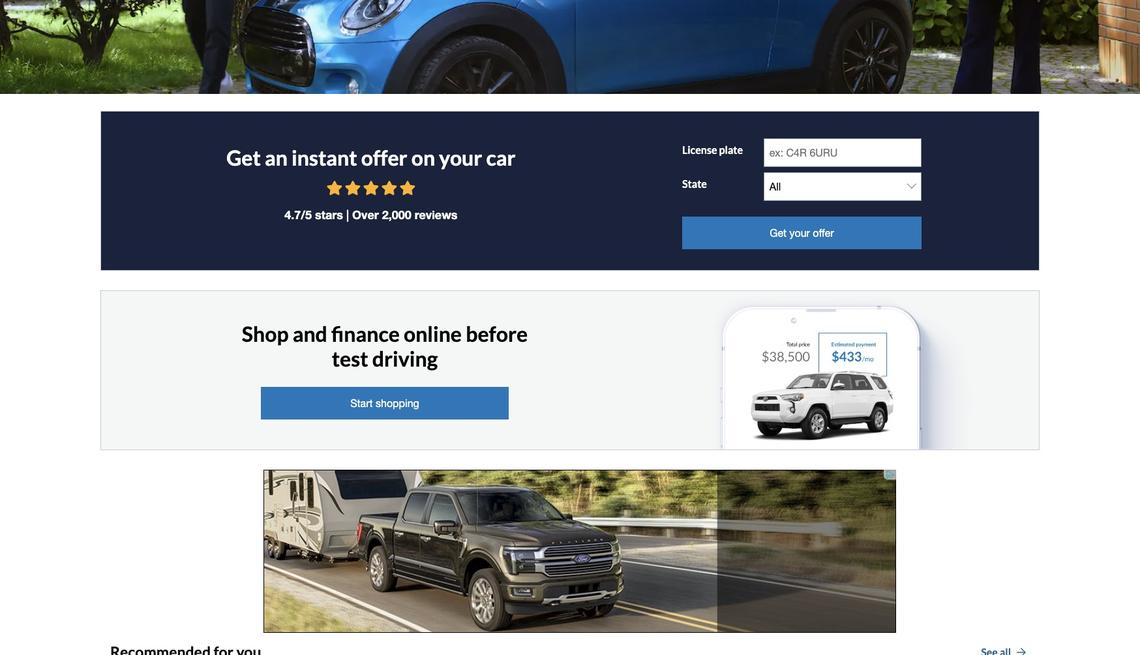 Task type: vqa. For each thing, say whether or not it's contained in the screenshot.
the Shop
yes



Task type: locate. For each thing, give the bounding box(es) containing it.
before
[[466, 321, 528, 346]]

|
[[347, 207, 349, 222]]

your
[[439, 145, 482, 170], [790, 227, 810, 239]]

start shopping button
[[261, 387, 509, 419]]

get inside get your offer button
[[770, 227, 787, 239]]

4.7/5
[[285, 207, 312, 222]]

finance
[[331, 321, 400, 346]]

license plate
[[683, 143, 743, 156]]

1 horizontal spatial get
[[770, 227, 787, 239]]

get an instant offer on your car
[[227, 145, 516, 170]]

plate
[[719, 143, 743, 156]]

4.7/5 stars | over 2,000 reviews
[[285, 207, 458, 222]]

shop and finance online before test driving
[[242, 321, 528, 371]]

driving
[[372, 346, 438, 371]]

1 vertical spatial offer
[[813, 227, 834, 239]]

get your offer
[[770, 227, 834, 239]]

0 horizontal spatial get
[[227, 145, 261, 170]]

License plate field
[[764, 138, 922, 167]]

0 horizontal spatial offer
[[361, 145, 408, 170]]

instant
[[292, 145, 357, 170]]

1 horizontal spatial your
[[790, 227, 810, 239]]

on
[[412, 145, 435, 170]]

1 vertical spatial get
[[770, 227, 787, 239]]

1 horizontal spatial offer
[[813, 227, 834, 239]]

state
[[683, 177, 707, 190]]

0 vertical spatial your
[[439, 145, 482, 170]]

0 vertical spatial get
[[227, 145, 261, 170]]

shopping
[[376, 397, 419, 409]]

over
[[352, 207, 379, 222]]

reviews
[[415, 207, 458, 222]]

advertisement element
[[264, 470, 897, 633]]

1 vertical spatial your
[[790, 227, 810, 239]]

your inside button
[[790, 227, 810, 239]]

offer
[[361, 145, 408, 170], [813, 227, 834, 239]]

test
[[332, 346, 368, 371]]

get
[[227, 145, 261, 170], [770, 227, 787, 239]]



Task type: describe. For each thing, give the bounding box(es) containing it.
get your offer button
[[683, 216, 922, 249]]

0 horizontal spatial your
[[439, 145, 482, 170]]

get for get your offer
[[770, 227, 787, 239]]

2,000
[[382, 207, 412, 222]]

start
[[351, 397, 373, 409]]

online
[[404, 321, 462, 346]]

and
[[293, 321, 327, 346]]

see all image
[[1017, 647, 1027, 655]]

start shopping
[[351, 397, 419, 409]]

an
[[265, 145, 288, 170]]

license
[[683, 143, 717, 156]]

get for get an instant offer on your car
[[227, 145, 261, 170]]

0 vertical spatial offer
[[361, 145, 408, 170]]

shop
[[242, 321, 289, 346]]

car
[[486, 145, 516, 170]]

stars
[[315, 207, 343, 222]]

offer inside button
[[813, 227, 834, 239]]



